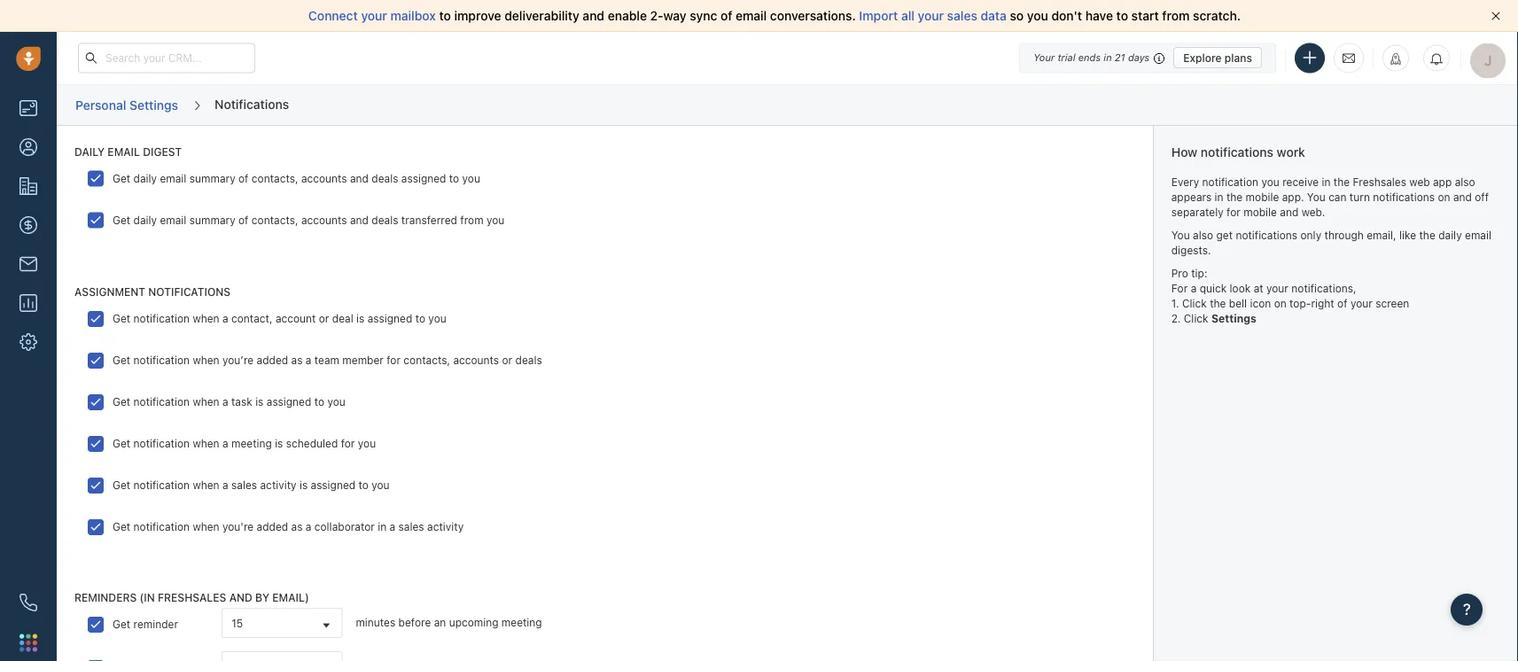 Task type: locate. For each thing, give the bounding box(es) containing it.
minutes
[[356, 617, 396, 629]]

mobile left web.
[[1244, 206, 1278, 218]]

1 vertical spatial meeting
[[502, 617, 542, 629]]

as
[[291, 354, 303, 366], [291, 521, 303, 533]]

start
[[1132, 8, 1159, 23]]

1 vertical spatial contacts,
[[252, 214, 298, 226]]

2 summary from the top
[[189, 214, 236, 226]]

get for get notification when a contact, account or deal is assigned to you
[[113, 312, 130, 325]]

freshsales up turn
[[1353, 176, 1407, 188]]

1 vertical spatial also
[[1193, 229, 1214, 241]]

2.
[[1172, 312, 1181, 325]]

app.
[[1283, 191, 1305, 203]]

your right all
[[918, 8, 944, 23]]

explore plans
[[1184, 51, 1253, 64]]

when down get notification when a meeting is scheduled for you
[[193, 479, 220, 491]]

a up you're
[[223, 479, 228, 491]]

5 when from the top
[[193, 479, 220, 491]]

0 horizontal spatial from
[[460, 214, 484, 226]]

and left enable
[[583, 8, 605, 23]]

added right 'you're'
[[257, 354, 288, 366]]

scheduled
[[286, 437, 338, 450]]

2 as from the top
[[291, 521, 303, 533]]

as left collaborator
[[291, 521, 303, 533]]

1 vertical spatial accounts
[[301, 214, 347, 226]]

when for get notification when you're added as a team member for contacts, accounts or deals
[[193, 354, 220, 366]]

click right 2. on the top right of page
[[1184, 312, 1209, 325]]

mobile left app.
[[1246, 191, 1280, 203]]

is left scheduled
[[275, 437, 283, 450]]

2 vertical spatial sales
[[399, 521, 424, 533]]

explore
[[1184, 51, 1222, 64]]

assigned right task
[[267, 396, 311, 408]]

2 added from the top
[[257, 521, 288, 533]]

phone element
[[11, 585, 46, 621]]

when
[[193, 312, 220, 325], [193, 354, 220, 366], [193, 396, 220, 408], [193, 437, 220, 450], [193, 479, 220, 491], [193, 521, 220, 533]]

settings up digest
[[129, 97, 178, 112]]

for up get
[[1227, 206, 1241, 218]]

notifications right how on the top right
[[1201, 145, 1274, 160]]

added
[[257, 354, 288, 366], [257, 521, 288, 533]]

freshsales
[[1353, 176, 1407, 188], [158, 592, 226, 604]]

1 horizontal spatial settings
[[1212, 312, 1257, 325]]

click right 1.
[[1183, 297, 1207, 309]]

contacts, down the get daily email summary of contacts, accounts and deals assigned to you
[[252, 214, 298, 226]]

added right you're
[[257, 521, 288, 533]]

settings
[[129, 97, 178, 112], [1212, 312, 1257, 325]]

1 vertical spatial as
[[291, 521, 303, 533]]

transferred
[[402, 214, 457, 226]]

when left task
[[193, 396, 220, 408]]

turn
[[1350, 191, 1371, 203]]

notifications down "web"
[[1374, 191, 1435, 203]]

contacts, right 'member'
[[404, 354, 450, 366]]

7 get from the top
[[113, 479, 130, 491]]

1 vertical spatial or
[[502, 354, 513, 366]]

1 vertical spatial on
[[1275, 297, 1287, 309]]

the up get
[[1227, 191, 1243, 203]]

of right right
[[1338, 297, 1348, 309]]

and down app.
[[1281, 206, 1299, 218]]

an
[[434, 617, 446, 629]]

the right like
[[1420, 229, 1436, 241]]

on
[[1438, 191, 1451, 203], [1275, 297, 1287, 309]]

notification for get notification when a task is assigned to you
[[133, 396, 190, 408]]

0 vertical spatial summary
[[189, 172, 236, 185]]

the inside pro tip: for a quick look at your notifications, 1. click the bell icon on top-right of your screen 2. click settings
[[1210, 297, 1227, 309]]

mobile
[[1246, 191, 1280, 203], [1244, 206, 1278, 218]]

reminder
[[133, 618, 178, 631]]

1 horizontal spatial on
[[1438, 191, 1451, 203]]

1 vertical spatial added
[[257, 521, 288, 533]]

0 vertical spatial as
[[291, 354, 303, 366]]

contacts, for assigned
[[252, 172, 298, 185]]

when left you're
[[193, 521, 220, 533]]

freshsales right (in
[[158, 592, 226, 604]]

notifications right get
[[1236, 229, 1298, 241]]

1 as from the top
[[291, 354, 303, 366]]

1 vertical spatial activity
[[427, 521, 464, 533]]

when for get notification when a task is assigned to you
[[193, 396, 220, 408]]

1 horizontal spatial sales
[[399, 521, 424, 533]]

screen
[[1376, 297, 1410, 309]]

1 when from the top
[[193, 312, 220, 325]]

off
[[1475, 191, 1489, 203]]

to up scheduled
[[314, 396, 325, 408]]

your
[[361, 8, 387, 23], [918, 8, 944, 23], [1267, 282, 1289, 294], [1351, 297, 1373, 309]]

daily for get daily email summary of contacts, accounts and deals transferred from you
[[133, 214, 157, 226]]

task
[[231, 396, 252, 408]]

1 horizontal spatial you
[[1308, 191, 1326, 203]]

meeting for a
[[231, 437, 272, 450]]

0 vertical spatial meeting
[[231, 437, 272, 450]]

0 horizontal spatial activity
[[260, 479, 297, 491]]

0 vertical spatial accounts
[[301, 172, 347, 185]]

get for get notification when a sales activity is assigned to you
[[113, 479, 130, 491]]

when down get notification when a task is assigned to you
[[193, 437, 220, 450]]

also inside every notification you receive in the freshsales web app also appears in the mobile app. you can turn notifications on and off separately for mobile and web.
[[1455, 176, 1476, 188]]

0 vertical spatial click
[[1183, 297, 1207, 309]]

5 get from the top
[[113, 396, 130, 408]]

for
[[1227, 206, 1241, 218], [387, 354, 401, 366], [341, 437, 355, 450]]

15 link
[[223, 609, 342, 638]]

personal
[[75, 97, 126, 112]]

0 vertical spatial settings
[[129, 97, 178, 112]]

you also get notifications only through email, like the daily email digests.
[[1172, 229, 1492, 256]]

2 when from the top
[[193, 354, 220, 366]]

meeting for upcoming
[[502, 617, 542, 629]]

a right collaborator
[[390, 521, 396, 533]]

added for you're
[[257, 354, 288, 366]]

1 vertical spatial daily
[[133, 214, 157, 226]]

1 vertical spatial summary
[[189, 214, 236, 226]]

you
[[1027, 8, 1049, 23], [462, 172, 480, 185], [1262, 176, 1280, 188], [487, 214, 505, 226], [429, 312, 447, 325], [328, 396, 346, 408], [358, 437, 376, 450], [372, 479, 390, 491]]

0 vertical spatial deals
[[372, 172, 399, 185]]

on down app
[[1438, 191, 1451, 203]]

1 horizontal spatial freshsales
[[1353, 176, 1407, 188]]

email,
[[1367, 229, 1397, 241]]

1 vertical spatial for
[[387, 354, 401, 366]]

get for get notification when a meeting is scheduled for you
[[113, 437, 130, 450]]

in up separately
[[1215, 191, 1224, 203]]

summary
[[189, 172, 236, 185], [189, 214, 236, 226]]

daily
[[74, 145, 105, 158]]

web.
[[1302, 206, 1326, 218]]

your
[[1034, 52, 1055, 63]]

1 vertical spatial you
[[1172, 229, 1190, 241]]

1 vertical spatial deals
[[372, 214, 399, 226]]

deals for assigned
[[372, 172, 399, 185]]

in left 21
[[1104, 52, 1112, 63]]

notification inside every notification you receive in the freshsales web app also appears in the mobile app. you can turn notifications on and off separately for mobile and web.
[[1203, 176, 1259, 188]]

by
[[255, 592, 270, 604]]

the down quick
[[1210, 297, 1227, 309]]

daily inside you also get notifications only through email, like the daily email digests.
[[1439, 229, 1463, 241]]

6 get from the top
[[113, 437, 130, 450]]

1 get from the top
[[113, 172, 130, 185]]

notification for get notification when a sales activity is assigned to you
[[133, 479, 190, 491]]

1 added from the top
[[257, 354, 288, 366]]

0 vertical spatial contacts,
[[252, 172, 298, 185]]

from
[[1163, 8, 1190, 23], [460, 214, 484, 226]]

1 horizontal spatial or
[[502, 354, 513, 366]]

connect your mailbox to improve deliverability and enable 2-way sync of email conversations. import all your sales data so you don't have to start from scratch.
[[308, 8, 1241, 23]]

a
[[1191, 282, 1197, 294], [223, 312, 228, 325], [306, 354, 312, 366], [223, 396, 228, 408], [223, 437, 228, 450], [223, 479, 228, 491], [306, 521, 312, 533], [390, 521, 396, 533]]

in
[[1104, 52, 1112, 63], [1322, 176, 1331, 188], [1215, 191, 1224, 203], [378, 521, 387, 533]]

meeting up get notification when a sales activity is assigned to you
[[231, 437, 272, 450]]

get
[[113, 172, 130, 185], [113, 214, 130, 226], [113, 312, 130, 325], [113, 354, 130, 366], [113, 396, 130, 408], [113, 437, 130, 450], [113, 479, 130, 491], [113, 521, 130, 533], [113, 618, 130, 631]]

or
[[319, 312, 329, 325], [502, 354, 513, 366]]

in right collaborator
[[378, 521, 387, 533]]

contact,
[[231, 312, 273, 325]]

notification for get notification when a meeting is scheduled for you
[[133, 437, 190, 450]]

don't
[[1052, 8, 1083, 23]]

settings inside pro tip: for a quick look at your notifications, 1. click the bell icon on top-right of your screen 2. click settings
[[1212, 312, 1257, 325]]

for right 'member'
[[387, 354, 401, 366]]

0 horizontal spatial sales
[[231, 479, 257, 491]]

notification
[[1203, 176, 1259, 188], [133, 312, 190, 325], [133, 354, 190, 366], [133, 396, 190, 408], [133, 437, 190, 450], [133, 479, 190, 491], [133, 521, 190, 533]]

when for get notification when a sales activity is assigned to you
[[193, 479, 220, 491]]

email image
[[1343, 51, 1356, 65]]

1 vertical spatial settings
[[1212, 312, 1257, 325]]

on inside pro tip: for a quick look at your notifications, 1. click the bell icon on top-right of your screen 2. click settings
[[1275, 297, 1287, 309]]

email)
[[272, 592, 309, 604]]

when left 'you're'
[[193, 354, 220, 366]]

meeting
[[231, 437, 272, 450], [502, 617, 542, 629]]

as for team
[[291, 354, 303, 366]]

of right 'sync' at the left top
[[721, 8, 733, 23]]

of down the get daily email summary of contacts, accounts and deals assigned to you
[[239, 214, 249, 226]]

scratch.
[[1193, 8, 1241, 23]]

a down get notification when a task is assigned to you
[[223, 437, 228, 450]]

1 horizontal spatial meeting
[[502, 617, 542, 629]]

4 when from the top
[[193, 437, 220, 450]]

connect
[[308, 8, 358, 23]]

minutes before an upcoming meeting
[[356, 617, 542, 629]]

1 horizontal spatial for
[[387, 354, 401, 366]]

separately
[[1172, 206, 1224, 218]]

is
[[356, 312, 365, 325], [255, 396, 264, 408], [275, 437, 283, 450], [300, 479, 308, 491]]

accounts for transferred
[[301, 214, 347, 226]]

0 vertical spatial freshsales
[[1353, 176, 1407, 188]]

a inside pro tip: for a quick look at your notifications, 1. click the bell icon on top-right of your screen 2. click settings
[[1191, 282, 1197, 294]]

also up digests.
[[1193, 229, 1214, 241]]

2 vertical spatial for
[[341, 437, 355, 450]]

0 horizontal spatial freshsales
[[158, 592, 226, 604]]

0 horizontal spatial meeting
[[231, 437, 272, 450]]

1 vertical spatial mobile
[[1244, 206, 1278, 218]]

0 vertical spatial from
[[1163, 8, 1190, 23]]

contacts, for transferred
[[252, 214, 298, 226]]

personal settings link
[[74, 91, 179, 119]]

2 vertical spatial accounts
[[453, 354, 499, 366]]

on inside every notification you receive in the freshsales web app also appears in the mobile app. you can turn notifications on and off separately for mobile and web.
[[1438, 191, 1451, 203]]

activity
[[260, 479, 297, 491], [427, 521, 464, 533]]

get notification when you're added as a collaborator in a sales activity
[[113, 521, 464, 533]]

from right 'start'
[[1163, 8, 1190, 23]]

pro tip: for a quick look at your notifications, 1. click the bell icon on top-right of your screen 2. click settings
[[1172, 267, 1410, 325]]

when for get notification when you're added as a collaborator in a sales activity
[[193, 521, 220, 533]]

1 summary from the top
[[189, 172, 236, 185]]

click
[[1183, 297, 1207, 309], [1184, 312, 1209, 325]]

contacts, up get daily email summary of contacts, accounts and deals transferred from you
[[252, 172, 298, 185]]

and
[[583, 8, 605, 23], [350, 172, 369, 185], [1454, 191, 1473, 203], [1281, 206, 1299, 218], [350, 214, 369, 226], [229, 592, 253, 604]]

as left team
[[291, 354, 303, 366]]

assigned up transferred
[[402, 172, 446, 185]]

upcoming
[[449, 617, 499, 629]]

notifications
[[1201, 145, 1274, 160], [1374, 191, 1435, 203], [1236, 229, 1298, 241], [148, 286, 231, 298]]

accounts
[[301, 172, 347, 185], [301, 214, 347, 226], [453, 354, 499, 366]]

you inside every notification you receive in the freshsales web app also appears in the mobile app. you can turn notifications on and off separately for mobile and web.
[[1262, 176, 1280, 188]]

the
[[1334, 176, 1350, 188], [1227, 191, 1243, 203], [1420, 229, 1436, 241], [1210, 297, 1227, 309]]

2 vertical spatial deals
[[516, 354, 542, 366]]

import
[[859, 8, 898, 23]]

0 vertical spatial activity
[[260, 479, 297, 491]]

0 horizontal spatial you
[[1172, 229, 1190, 241]]

on right icon
[[1275, 297, 1287, 309]]

notification for get notification when you're added as a team member for contacts, accounts or deals
[[133, 354, 190, 366]]

explore plans link
[[1174, 47, 1262, 68]]

also right app
[[1455, 176, 1476, 188]]

0 vertical spatial on
[[1438, 191, 1451, 203]]

phone image
[[20, 594, 37, 612]]

0 vertical spatial you
[[1308, 191, 1326, 203]]

sales down get notification when a meeting is scheduled for you
[[231, 479, 257, 491]]

0 vertical spatial for
[[1227, 206, 1241, 218]]

before
[[399, 617, 431, 629]]

email
[[736, 8, 767, 23], [108, 145, 140, 158], [160, 172, 186, 185], [160, 214, 186, 226], [1466, 229, 1492, 241]]

days
[[1129, 52, 1150, 63]]

summary for get daily email summary of contacts, accounts and deals transferred from you
[[189, 214, 236, 226]]

notifications inside every notification you receive in the freshsales web app also appears in the mobile app. you can turn notifications on and off separately for mobile and web.
[[1374, 191, 1435, 203]]

1 horizontal spatial also
[[1455, 176, 1476, 188]]

you up web.
[[1308, 191, 1326, 203]]

0 horizontal spatial on
[[1275, 297, 1287, 309]]

deals for transferred
[[372, 214, 399, 226]]

0 horizontal spatial or
[[319, 312, 329, 325]]

4 get from the top
[[113, 354, 130, 366]]

also
[[1455, 176, 1476, 188], [1193, 229, 1214, 241]]

through
[[1325, 229, 1364, 241]]

sales left data
[[947, 8, 978, 23]]

8 get from the top
[[113, 521, 130, 533]]

0 vertical spatial daily
[[133, 172, 157, 185]]

0 vertical spatial added
[[257, 354, 288, 366]]

a right for
[[1191, 282, 1197, 294]]

2 vertical spatial daily
[[1439, 229, 1463, 241]]

tip:
[[1192, 267, 1208, 279]]

when left the contact,
[[193, 312, 220, 325]]

3 get from the top
[[113, 312, 130, 325]]

settings down the bell in the top of the page
[[1212, 312, 1257, 325]]

meeting right upcoming
[[502, 617, 542, 629]]

your left screen
[[1351, 297, 1373, 309]]

the up can at the right of page
[[1334, 176, 1350, 188]]

to up transferred
[[449, 172, 459, 185]]

get reminder
[[113, 618, 178, 631]]

for right scheduled
[[341, 437, 355, 450]]

look
[[1230, 282, 1251, 294]]

0 horizontal spatial also
[[1193, 229, 1214, 241]]

6 when from the top
[[193, 521, 220, 533]]

2 get from the top
[[113, 214, 130, 226]]

daily
[[133, 172, 157, 185], [133, 214, 157, 226], [1439, 229, 1463, 241]]

0 vertical spatial sales
[[947, 8, 978, 23]]

2 horizontal spatial for
[[1227, 206, 1241, 218]]

also inside you also get notifications only through email, like the daily email digests.
[[1193, 229, 1214, 241]]

9 get from the top
[[113, 618, 130, 631]]

0 vertical spatial also
[[1455, 176, 1476, 188]]

3 when from the top
[[193, 396, 220, 408]]

sales right collaborator
[[399, 521, 424, 533]]

you up digests.
[[1172, 229, 1190, 241]]

of down notifications
[[239, 172, 249, 185]]

from right transferred
[[460, 214, 484, 226]]



Task type: vqa. For each thing, say whether or not it's contained in the screenshot.
the opens
no



Task type: describe. For each thing, give the bounding box(es) containing it.
every
[[1172, 176, 1200, 188]]

0 vertical spatial mobile
[[1246, 191, 1280, 203]]

sync
[[690, 8, 718, 23]]

assignment notifications
[[74, 286, 231, 298]]

2 vertical spatial contacts,
[[404, 354, 450, 366]]

as for collaborator
[[291, 521, 303, 533]]

to right deal
[[415, 312, 426, 325]]

notifications inside you also get notifications only through email, like the daily email digests.
[[1236, 229, 1298, 241]]

account
[[276, 312, 316, 325]]

quick
[[1200, 282, 1227, 294]]

mailbox
[[391, 8, 436, 23]]

deliverability
[[505, 8, 580, 23]]

1 vertical spatial from
[[460, 214, 484, 226]]

collaborator
[[315, 521, 375, 533]]

get
[[1217, 229, 1233, 241]]

you're
[[223, 521, 254, 533]]

digests.
[[1172, 244, 1212, 256]]

of inside pro tip: for a quick look at your notifications, 1. click the bell icon on top-right of your screen 2. click settings
[[1338, 297, 1348, 309]]

your left mailbox
[[361, 8, 387, 23]]

receive
[[1283, 176, 1319, 188]]

and left off
[[1454, 191, 1473, 203]]

reminders (in freshsales and by email)
[[74, 592, 309, 604]]

in up can at the right of page
[[1322, 176, 1331, 188]]

close image
[[1492, 12, 1501, 20]]

personal settings
[[75, 97, 178, 112]]

assignment
[[74, 286, 145, 298]]

and left 'by'
[[229, 592, 253, 604]]

daily for get daily email summary of contacts, accounts and deals assigned to you
[[133, 172, 157, 185]]

you're
[[223, 354, 254, 366]]

assigned up collaborator
[[311, 479, 356, 491]]

have
[[1086, 8, 1114, 23]]

notifications right assignment
[[148, 286, 231, 298]]

get for get notification when you're added as a collaborator in a sales activity
[[113, 521, 130, 533]]

21
[[1115, 52, 1126, 63]]

to left 'start'
[[1117, 8, 1129, 23]]

you inside you also get notifications only through email, like the daily email digests.
[[1172, 229, 1190, 241]]

get daily email summary of contacts, accounts and deals transferred from you
[[113, 214, 505, 226]]

15
[[232, 617, 243, 630]]

1 vertical spatial freshsales
[[158, 592, 226, 604]]

is down scheduled
[[300, 479, 308, 491]]

0 horizontal spatial settings
[[129, 97, 178, 112]]

when for get notification when a contact, account or deal is assigned to you
[[193, 312, 220, 325]]

the inside you also get notifications only through email, like the daily email digests.
[[1420, 229, 1436, 241]]

you inside every notification you receive in the freshsales web app also appears in the mobile app. you can turn notifications on and off separately for mobile and web.
[[1308, 191, 1326, 203]]

can
[[1329, 191, 1347, 203]]

notification for get notification when a contact, account or deal is assigned to you
[[133, 312, 190, 325]]

notifications
[[215, 96, 289, 111]]

every notification you receive in the freshsales web app also appears in the mobile app. you can turn notifications on and off separately for mobile and web.
[[1172, 176, 1489, 218]]

right
[[1312, 297, 1335, 309]]

0 horizontal spatial for
[[341, 437, 355, 450]]

like
[[1400, 229, 1417, 241]]

your right the at
[[1267, 282, 1289, 294]]

get for get reminder
[[113, 618, 130, 631]]

for inside every notification you receive in the freshsales web app also appears in the mobile app. you can turn notifications on and off separately for mobile and web.
[[1227, 206, 1241, 218]]

member
[[343, 354, 384, 366]]

is right deal
[[356, 312, 365, 325]]

import all your sales data link
[[859, 8, 1010, 23]]

digest
[[143, 145, 182, 158]]

get notification when a contact, account or deal is assigned to you
[[113, 312, 447, 325]]

so
[[1010, 8, 1024, 23]]

1.
[[1172, 297, 1180, 309]]

freshsales inside every notification you receive in the freshsales web app also appears in the mobile app. you can turn notifications on and off separately for mobile and web.
[[1353, 176, 1407, 188]]

assigned right deal
[[368, 312, 412, 325]]

get for get notification when you're added as a team member for contacts, accounts or deals
[[113, 354, 130, 366]]

and left transferred
[[350, 214, 369, 226]]

ends
[[1079, 52, 1101, 63]]

a left collaborator
[[306, 521, 312, 533]]

work
[[1277, 145, 1306, 160]]

get notification when a meeting is scheduled for you
[[113, 437, 376, 450]]

notifications,
[[1292, 282, 1357, 294]]

get daily email summary of contacts, accounts and deals assigned to you
[[113, 172, 480, 185]]

only
[[1301, 229, 1322, 241]]

2 horizontal spatial sales
[[947, 8, 978, 23]]

trial
[[1058, 52, 1076, 63]]

what's new image
[[1390, 53, 1403, 65]]

bell
[[1230, 297, 1248, 309]]

connect your mailbox link
[[308, 8, 439, 23]]

web
[[1410, 176, 1431, 188]]

get notification when a sales activity is assigned to you
[[113, 479, 390, 491]]

is right task
[[255, 396, 264, 408]]

a left team
[[306, 354, 312, 366]]

2-
[[650, 8, 664, 23]]

for
[[1172, 282, 1188, 294]]

conversations.
[[770, 8, 856, 23]]

and up get daily email summary of contacts, accounts and deals transferred from you
[[350, 172, 369, 185]]

improve
[[454, 8, 501, 23]]

a left task
[[223, 396, 228, 408]]

deal
[[332, 312, 353, 325]]

app
[[1434, 176, 1452, 188]]

top-
[[1290, 297, 1312, 309]]

added for you're
[[257, 521, 288, 533]]

email inside you also get notifications only through email, like the daily email digests.
[[1466, 229, 1492, 241]]

daily email digest
[[74, 145, 182, 158]]

at
[[1254, 282, 1264, 294]]

notification for every notification you receive in the freshsales web app also appears in the mobile app. you can turn notifications on and off separately for mobile and web.
[[1203, 176, 1259, 188]]

get for get notification when a task is assigned to you
[[113, 396, 130, 408]]

get for get daily email summary of contacts, accounts and deals assigned to you
[[113, 172, 130, 185]]

icon
[[1250, 297, 1272, 309]]

to right mailbox
[[439, 8, 451, 23]]

a left the contact,
[[223, 312, 228, 325]]

all
[[902, 8, 915, 23]]

your trial ends in 21 days
[[1034, 52, 1150, 63]]

to up collaborator
[[359, 479, 369, 491]]

reminders
[[74, 592, 137, 604]]

get for get daily email summary of contacts, accounts and deals transferred from you
[[113, 214, 130, 226]]

data
[[981, 8, 1007, 23]]

accounts for assigned
[[301, 172, 347, 185]]

summary for get daily email summary of contacts, accounts and deals assigned to you
[[189, 172, 236, 185]]

how notifications work
[[1172, 145, 1306, 160]]

when for get notification when a meeting is scheduled for you
[[193, 437, 220, 450]]

1 horizontal spatial activity
[[427, 521, 464, 533]]

freshworks switcher image
[[20, 634, 37, 652]]

enable
[[608, 8, 647, 23]]

get notification when a task is assigned to you
[[113, 396, 346, 408]]

1 horizontal spatial from
[[1163, 8, 1190, 23]]

Search your CRM... text field
[[78, 43, 255, 73]]

way
[[664, 8, 687, 23]]

pro
[[1172, 267, 1189, 279]]

0 vertical spatial or
[[319, 312, 329, 325]]

how
[[1172, 145, 1198, 160]]

plans
[[1225, 51, 1253, 64]]

notification for get notification when you're added as a collaborator in a sales activity
[[133, 521, 190, 533]]

1 vertical spatial click
[[1184, 312, 1209, 325]]

get notification when you're added as a team member for contacts, accounts or deals
[[113, 354, 542, 366]]

1 vertical spatial sales
[[231, 479, 257, 491]]



